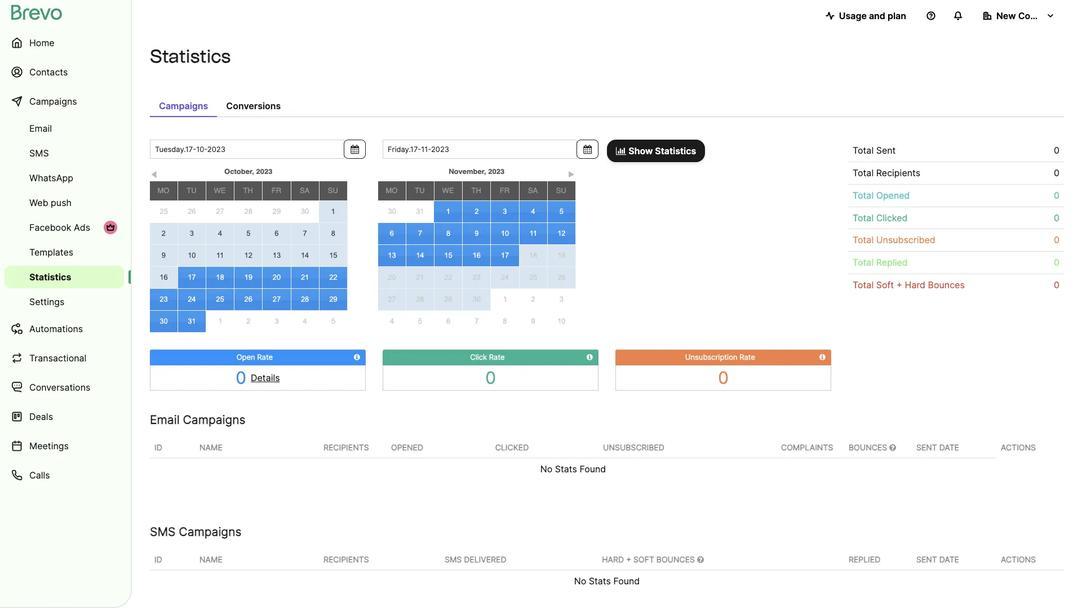 Task type: describe. For each thing, give the bounding box(es) containing it.
october, 2023 link
[[178, 165, 319, 179]]

1 date from the top
[[939, 443, 959, 452]]

usage
[[839, 10, 867, 21]]

company
[[1018, 10, 1060, 21]]

conversations
[[29, 382, 90, 393]]

1 horizontal spatial 12 link
[[548, 223, 575, 245]]

1 vertical spatial 16 link
[[150, 267, 177, 289]]

sms for sms
[[29, 148, 49, 159]]

1 sent date from the top
[[916, 443, 959, 452]]

automations
[[29, 323, 83, 335]]

27 for 27 'link' to the middle
[[273, 295, 281, 304]]

1 vertical spatial 31
[[188, 317, 196, 326]]

8 for leftmost 8 link
[[331, 229, 335, 238]]

0 vertical spatial bounces
[[928, 280, 965, 291]]

1 horizontal spatial 25 link
[[206, 289, 234, 311]]

2 horizontal spatial 9
[[531, 317, 535, 326]]

total for total clicked
[[853, 212, 874, 223]]

0 for total replied
[[1054, 257, 1060, 268]]

conversions
[[226, 100, 281, 112]]

rate for unsubscription rate
[[740, 353, 755, 362]]

0 vertical spatial 16 link
[[463, 245, 491, 267]]

0 horizontal spatial 26
[[188, 208, 196, 216]]

ads
[[74, 222, 90, 233]]

0 horizontal spatial 19 link
[[235, 267, 262, 289]]

14 for first 14 link from the right
[[416, 251, 424, 260]]

conversations link
[[5, 374, 124, 401]]

0 horizontal spatial 25 link
[[150, 201, 178, 223]]

7 for the right 7 link
[[475, 317, 479, 326]]

0 vertical spatial 9
[[475, 229, 479, 238]]

1 horizontal spatial 29 link
[[319, 289, 347, 311]]

25 for the middle 25 link
[[529, 273, 537, 282]]

0 horizontal spatial 7 link
[[291, 223, 319, 244]]

1 horizontal spatial 10
[[501, 229, 509, 238]]

1 vertical spatial clicked
[[495, 443, 529, 452]]

0 horizontal spatial campaigns link
[[5, 88, 124, 115]]

1 vertical spatial replied
[[849, 555, 880, 564]]

2 horizontal spatial 6
[[446, 317, 450, 326]]

total for total unsubscribed
[[853, 235, 874, 246]]

1 horizontal spatial 6 link
[[378, 223, 406, 244]]

sms link
[[5, 142, 124, 165]]

0 horizontal spatial 26 link
[[178, 201, 206, 223]]

2 horizontal spatial 10
[[557, 317, 566, 326]]

whatsapp link
[[5, 167, 124, 189]]

0 for total clicked
[[1054, 212, 1060, 223]]

facebook ads link
[[5, 216, 124, 239]]

1 horizontal spatial 27 link
[[263, 289, 291, 311]]

2 date from the top
[[939, 555, 959, 564]]

1 vertical spatial 9 link
[[150, 245, 177, 267]]

2 horizontal spatial 6 link
[[434, 311, 463, 333]]

1 20 from the left
[[273, 273, 281, 282]]

th for 28
[[243, 187, 253, 195]]

meetings link
[[5, 433, 124, 460]]

0 horizontal spatial 23 link
[[150, 289, 177, 311]]

open rate
[[237, 353, 273, 362]]

left___rvooi image
[[106, 223, 115, 232]]

0 horizontal spatial 11 link
[[206, 245, 234, 267]]

no for email campaigns
[[540, 464, 552, 475]]

1 actions from the top
[[1001, 443, 1036, 453]]

november,
[[449, 167, 486, 176]]

calls link
[[5, 462, 124, 489]]

bar chart image
[[616, 147, 626, 156]]

11 for the rightmost 11 link
[[529, 229, 537, 238]]

0 horizontal spatial 6 link
[[263, 223, 291, 244]]

1 horizontal spatial 28 link
[[291, 289, 319, 311]]

1 horizontal spatial unsubscribed
[[876, 235, 935, 246]]

total unsubscribed
[[853, 235, 935, 246]]

we for november, 2023
[[442, 187, 454, 195]]

2 horizontal spatial 28 link
[[406, 289, 434, 311]]

home
[[29, 37, 54, 48]]

1 horizontal spatial soft
[[876, 280, 894, 291]]

whatsapp
[[29, 172, 73, 184]]

fr for october, 2023
[[272, 187, 281, 195]]

plan
[[888, 10, 906, 21]]

automations link
[[5, 316, 124, 343]]

unsubscription rate
[[685, 353, 755, 362]]

fr for november, 2023
[[500, 187, 510, 195]]

1 horizontal spatial 9 link
[[463, 223, 491, 245]]

2 vertical spatial 26
[[244, 295, 252, 304]]

2 22 from the left
[[444, 273, 452, 282]]

0 horizontal spatial 6
[[275, 229, 279, 238]]

1 vertical spatial 26
[[557, 273, 566, 282]]

0 vertical spatial 17 link
[[491, 245, 519, 267]]

0 horizontal spatial 8 link
[[319, 223, 347, 245]]

0 vertical spatial 31
[[416, 208, 424, 216]]

0 for total unsubscribed
[[1054, 235, 1060, 246]]

1 horizontal spatial 11 link
[[519, 223, 547, 245]]

1 vertical spatial 9
[[162, 251, 166, 260]]

email for email
[[29, 123, 52, 134]]

info circle image
[[587, 354, 593, 361]]

1 horizontal spatial 8 link
[[435, 223, 462, 245]]

settings
[[29, 296, 64, 308]]

sent
[[876, 145, 896, 156]]

push
[[51, 197, 72, 209]]

stats for sms campaigns
[[589, 576, 611, 587]]

0 vertical spatial 16
[[473, 251, 481, 260]]

usage and plan
[[839, 10, 906, 21]]

1 horizontal spatial 19 link
[[548, 245, 575, 267]]

2 15 link from the left
[[435, 245, 462, 267]]

1 horizontal spatial hard
[[905, 280, 925, 291]]

facebook ads
[[29, 222, 90, 233]]

0 horizontal spatial 28 link
[[234, 201, 263, 223]]

calls
[[29, 470, 50, 481]]

october,
[[224, 167, 254, 176]]

email campaigns
[[150, 413, 245, 427]]

unsubscription
[[685, 353, 737, 362]]

delivered
[[464, 555, 506, 564]]

templates link
[[5, 241, 124, 264]]

28 for 28 link to the middle
[[301, 295, 309, 304]]

total for total opened
[[853, 190, 874, 201]]

rate for open rate
[[257, 353, 273, 362]]

0 for total recipients
[[1054, 167, 1060, 179]]

28 for leftmost 28 link
[[244, 208, 252, 216]]

total opened
[[853, 190, 910, 201]]

new
[[996, 10, 1016, 21]]

18 for the left 18 link
[[216, 273, 224, 282]]

25 for 25 link to the middle
[[216, 295, 224, 304]]

0 horizontal spatial opened
[[391, 443, 423, 452]]

conversions link
[[217, 95, 290, 117]]

meetings
[[29, 441, 69, 452]]

0 horizontal spatial 17
[[188, 273, 196, 282]]

13 for first 13 link from right
[[388, 251, 396, 260]]

29 for right 29 link
[[444, 295, 452, 304]]

deals link
[[5, 404, 124, 431]]

show statistics button
[[607, 140, 705, 162]]

0 horizontal spatial 12
[[244, 251, 252, 260]]

total for total soft + hard bounces
[[853, 280, 874, 291]]

2 horizontal spatial 27 link
[[378, 289, 406, 311]]

1 horizontal spatial 31 link
[[406, 201, 434, 223]]

web push
[[29, 197, 72, 209]]

1 horizontal spatial 19
[[557, 251, 566, 260]]

facebook
[[29, 222, 71, 233]]

home link
[[5, 29, 124, 56]]

1 vertical spatial soft
[[634, 555, 654, 564]]

october, 2023
[[224, 167, 272, 176]]

1 horizontal spatial +
[[896, 280, 902, 291]]

contacts
[[29, 67, 68, 78]]

2 horizontal spatial 7 link
[[463, 311, 491, 333]]

1 horizontal spatial 7 link
[[406, 223, 434, 244]]

complaints
[[781, 443, 833, 452]]

0 vertical spatial recipients
[[876, 167, 920, 179]]

1 horizontal spatial 23
[[473, 273, 481, 282]]

21 for 1st 21 link from the right
[[416, 273, 424, 282]]

2 horizontal spatial 8 link
[[491, 311, 519, 332]]

27 for leftmost 27 'link'
[[216, 208, 224, 216]]

2 horizontal spatial 10 link
[[547, 311, 576, 332]]

sms delivered
[[445, 555, 506, 564]]

0 horizontal spatial +
[[626, 555, 631, 564]]

1 vertical spatial 31 link
[[178, 311, 206, 333]]

0 vertical spatial clicked
[[876, 212, 908, 223]]

no stats found for email campaigns
[[540, 464, 606, 475]]

transactional link
[[5, 345, 124, 372]]

1 vertical spatial 10 link
[[178, 245, 206, 267]]

su for 5
[[556, 187, 566, 195]]

total for total replied
[[853, 257, 874, 268]]

total soft + hard bounces
[[853, 280, 965, 291]]

click
[[470, 353, 487, 362]]

2 horizontal spatial 26 link
[[548, 267, 575, 289]]

1 vertical spatial 23
[[160, 295, 168, 304]]

total replied
[[853, 257, 908, 268]]

sa for 4
[[528, 187, 538, 195]]

8 for the middle 8 link
[[446, 229, 450, 238]]

0 horizontal spatial 16
[[160, 273, 168, 282]]

1 horizontal spatial campaigns link
[[150, 95, 217, 117]]

show statistics
[[626, 145, 696, 157]]

november, 2023 ▶
[[449, 167, 575, 179]]

7 for middle 7 link
[[418, 229, 422, 238]]

web
[[29, 197, 48, 209]]

2 21 link from the left
[[406, 267, 434, 289]]

0 horizontal spatial unsubscribed
[[603, 443, 664, 452]]

24 for the top 24 link
[[501, 273, 509, 282]]

◀
[[150, 171, 158, 179]]

th for 2
[[471, 187, 481, 195]]

0 details
[[236, 368, 280, 388]]

name for sms campaigns
[[200, 555, 223, 564]]

details
[[251, 372, 280, 384]]

1 21 link from the left
[[291, 267, 319, 289]]

2023 for november,
[[488, 167, 505, 176]]

id for sms campaigns
[[154, 555, 162, 564]]

0 horizontal spatial bounces
[[849, 443, 889, 452]]

8 for the right 8 link
[[503, 317, 507, 326]]

0 vertical spatial 10 link
[[491, 223, 519, 245]]

tu for 26
[[187, 187, 196, 195]]

sms campaigns
[[150, 525, 241, 539]]

bounces
[[656, 555, 695, 564]]

▶
[[568, 171, 575, 179]]

1 horizontal spatial 12
[[557, 229, 566, 238]]

total sent
[[853, 145, 896, 156]]

settings link
[[5, 291, 124, 313]]

1 vertical spatial hard
[[602, 555, 624, 564]]

sms for sms delivered
[[445, 555, 462, 564]]

1 horizontal spatial opened
[[876, 190, 910, 201]]

1 vertical spatial 25 link
[[519, 267, 547, 289]]



Task type: locate. For each thing, give the bounding box(es) containing it.
1 21 from the left
[[301, 273, 309, 282]]

we down october,
[[214, 187, 226, 195]]

24 for left 24 link
[[188, 295, 196, 304]]

7 for the leftmost 7 link
[[303, 229, 307, 238]]

found for sms campaigns
[[613, 576, 640, 587]]

◀ link
[[150, 169, 158, 179]]

hard  + soft bounces
[[602, 555, 697, 564]]

1 horizontal spatial 18 link
[[519, 245, 547, 267]]

2 13 from the left
[[388, 251, 396, 260]]

0 horizontal spatial 24 link
[[178, 289, 206, 311]]

13 for 1st 13 link from the left
[[273, 251, 281, 260]]

total down total opened in the right top of the page
[[853, 212, 874, 223]]

1 horizontal spatial su
[[556, 187, 566, 195]]

th down november, 2023 link
[[471, 187, 481, 195]]

2 20 link from the left
[[378, 267, 406, 289]]

0 horizontal spatial th
[[243, 187, 253, 195]]

clicked
[[876, 212, 908, 223], [495, 443, 529, 452]]

fr down november, 2023 ▶
[[500, 187, 510, 195]]

1 22 link from the left
[[319, 267, 347, 289]]

27 for 27 'link' to the right
[[388, 295, 396, 304]]

1 vertical spatial 24 link
[[178, 289, 206, 311]]

rate right unsubscription
[[740, 353, 755, 362]]

info circle image for unsubscription rate
[[819, 354, 826, 361]]

no stats found for sms campaigns
[[574, 576, 640, 587]]

2 rate from the left
[[489, 353, 505, 362]]

1 15 link from the left
[[319, 245, 347, 267]]

2023 right october,
[[256, 167, 272, 176]]

5 total from the top
[[853, 235, 874, 246]]

0 horizontal spatial 29 link
[[263, 201, 291, 223]]

1 vertical spatial sent date
[[916, 555, 959, 564]]

mo for 25
[[157, 187, 169, 195]]

total up total clicked
[[853, 190, 874, 201]]

12 link
[[548, 223, 575, 245], [235, 245, 262, 267]]

4 total from the top
[[853, 212, 874, 223]]

0 vertical spatial 26 link
[[178, 201, 206, 223]]

no stats found
[[540, 464, 606, 475], [574, 576, 640, 587]]

1
[[331, 207, 335, 216], [446, 207, 450, 216], [503, 295, 507, 304], [218, 317, 222, 326]]

transactional
[[29, 353, 86, 364]]

9 link
[[463, 223, 491, 245], [150, 245, 177, 267], [519, 311, 547, 332]]

2 horizontal spatial 26
[[557, 273, 566, 282]]

1 rate from the left
[[257, 353, 273, 362]]

28 for right 28 link
[[416, 295, 424, 304]]

0 vertical spatial no stats found
[[540, 464, 606, 475]]

sent
[[916, 443, 937, 452], [916, 555, 937, 564]]

14 for 2nd 14 link from the right
[[301, 251, 309, 260]]

total for total recipients
[[853, 167, 874, 179]]

24
[[501, 273, 509, 282], [188, 295, 196, 304]]

14
[[301, 251, 309, 260], [416, 251, 424, 260]]

1 vertical spatial statistics
[[655, 145, 696, 157]]

1 vertical spatial email
[[150, 413, 180, 427]]

29 for 29 link to the middle
[[329, 295, 337, 304]]

sa
[[300, 187, 310, 195], [528, 187, 538, 195]]

0 horizontal spatial 19
[[244, 273, 252, 282]]

0 vertical spatial opened
[[876, 190, 910, 201]]

+ left bounces
[[626, 555, 631, 564]]

0 horizontal spatial soft
[[634, 555, 654, 564]]

2 22 link from the left
[[435, 267, 462, 289]]

2 mo from the left
[[386, 187, 398, 195]]

we
[[214, 187, 226, 195], [442, 187, 454, 195]]

calendar image
[[351, 145, 359, 154]]

soft
[[876, 280, 894, 291], [634, 555, 654, 564]]

2 name from the top
[[200, 555, 223, 564]]

name down "email campaigns"
[[200, 443, 223, 452]]

fr down october, 2023 link
[[272, 187, 281, 195]]

no for sms campaigns
[[574, 576, 586, 587]]

tu for 31
[[415, 187, 425, 195]]

From text field
[[150, 140, 344, 159]]

5
[[559, 207, 564, 216], [246, 229, 250, 238], [418, 317, 422, 326], [331, 317, 335, 326]]

1 15 from the left
[[329, 251, 337, 260]]

1 horizontal spatial tu
[[415, 187, 425, 195]]

30 link
[[291, 201, 319, 223], [378, 201, 406, 223], [463, 289, 491, 311], [150, 311, 177, 333]]

rate right click
[[489, 353, 505, 362]]

1 horizontal spatial th
[[471, 187, 481, 195]]

id for email campaigns
[[154, 443, 162, 452]]

2 horizontal spatial statistics
[[655, 145, 696, 157]]

16 link
[[463, 245, 491, 267], [150, 267, 177, 289]]

stats for email campaigns
[[555, 464, 577, 475]]

fr
[[272, 187, 281, 195], [500, 187, 510, 195]]

2023 for october,
[[256, 167, 272, 176]]

0 vertical spatial 31 link
[[406, 201, 434, 223]]

2 fr from the left
[[500, 187, 510, 195]]

1 vertical spatial sms
[[150, 525, 176, 539]]

replied
[[876, 257, 908, 268], [849, 555, 880, 564]]

11
[[529, 229, 537, 238], [216, 251, 224, 260]]

email link
[[5, 117, 124, 140]]

1 vertical spatial 12 link
[[235, 245, 262, 267]]

2 vertical spatial statistics
[[29, 272, 71, 283]]

31 link
[[406, 201, 434, 223], [178, 311, 206, 333]]

0 vertical spatial 26
[[188, 208, 196, 216]]

recipients
[[876, 167, 920, 179], [323, 443, 369, 452], [323, 555, 369, 564]]

+ down total replied
[[896, 280, 902, 291]]

recipients for email campaigns
[[323, 443, 369, 452]]

new company
[[996, 10, 1060, 21]]

1 vertical spatial no
[[574, 576, 586, 587]]

1 su from the left
[[328, 187, 338, 195]]

1 vertical spatial 11 link
[[206, 245, 234, 267]]

1 sent from the top
[[916, 443, 937, 452]]

0 horizontal spatial 25
[[160, 208, 168, 216]]

1 vertical spatial 12
[[244, 251, 252, 260]]

total down total unsubscribed
[[853, 257, 874, 268]]

1 id from the top
[[154, 443, 162, 452]]

▶ link
[[567, 169, 576, 179]]

total down total sent
[[853, 167, 874, 179]]

30
[[301, 208, 309, 216], [388, 208, 396, 216], [473, 295, 481, 304], [160, 317, 168, 326]]

0 horizontal spatial 27 link
[[206, 201, 234, 223]]

1 13 link from the left
[[263, 245, 291, 267]]

2 14 link from the left
[[406, 245, 434, 267]]

1 vertical spatial 10
[[188, 251, 196, 260]]

we for october, 2023
[[214, 187, 226, 195]]

unsubscribed
[[876, 235, 935, 246], [603, 443, 664, 452]]

opened
[[876, 190, 910, 201], [391, 443, 423, 452]]

To text field
[[383, 140, 577, 159]]

show
[[629, 145, 653, 157]]

1 vertical spatial opened
[[391, 443, 423, 452]]

0 vertical spatial no
[[540, 464, 552, 475]]

soft left bounces
[[634, 555, 654, 564]]

total recipients
[[853, 167, 920, 179]]

0 vertical spatial 10
[[501, 229, 509, 238]]

0 vertical spatial 18
[[529, 251, 537, 260]]

25 link
[[150, 201, 178, 223], [519, 267, 547, 289], [206, 289, 234, 311]]

1 14 link from the left
[[291, 245, 319, 267]]

we down november,
[[442, 187, 454, 195]]

info circle image for open rate
[[354, 354, 360, 361]]

2 th from the left
[[471, 187, 481, 195]]

0 vertical spatial 11
[[529, 229, 537, 238]]

date
[[939, 443, 959, 452], [939, 555, 959, 564]]

2 id from the top
[[154, 555, 162, 564]]

sa for 30
[[300, 187, 310, 195]]

3 rate from the left
[[740, 353, 755, 362]]

2 13 link from the left
[[378, 245, 406, 267]]

0 for total sent
[[1054, 145, 1060, 156]]

2 21 from the left
[[416, 273, 424, 282]]

2 info circle image from the left
[[819, 354, 826, 361]]

2 horizontal spatial 9 link
[[519, 311, 547, 332]]

2 vertical spatial recipients
[[323, 555, 369, 564]]

2023 inside november, 2023 ▶
[[488, 167, 505, 176]]

0 vertical spatial 25
[[160, 208, 168, 216]]

20
[[273, 273, 281, 282], [388, 273, 396, 282]]

1 th from the left
[[243, 187, 253, 195]]

1 13 from the left
[[273, 251, 281, 260]]

0 horizontal spatial 2023
[[256, 167, 272, 176]]

2 20 from the left
[[388, 273, 396, 282]]

su for 1
[[328, 187, 338, 195]]

0 vertical spatial replied
[[876, 257, 908, 268]]

sent date
[[916, 443, 959, 452], [916, 555, 959, 564]]

2 su from the left
[[556, 187, 566, 195]]

2 vertical spatial 25 link
[[206, 289, 234, 311]]

4
[[531, 207, 535, 216], [218, 229, 222, 238], [390, 317, 394, 326], [303, 317, 307, 326]]

13
[[273, 251, 281, 260], [388, 251, 396, 260]]

10
[[501, 229, 509, 238], [188, 251, 196, 260], [557, 317, 566, 326]]

0 vertical spatial 18 link
[[519, 245, 547, 267]]

2 vertical spatial 26 link
[[235, 289, 262, 311]]

0 for total soft + hard bounces
[[1054, 280, 1060, 291]]

2 15 from the left
[[444, 251, 452, 260]]

recipients for sms campaigns
[[323, 555, 369, 564]]

1 total from the top
[[853, 145, 874, 156]]

soft down total replied
[[876, 280, 894, 291]]

0 horizontal spatial 18 link
[[206, 267, 234, 289]]

2 tu from the left
[[415, 187, 425, 195]]

total down total clicked
[[853, 235, 874, 246]]

1 info circle image from the left
[[354, 354, 360, 361]]

info circle image
[[354, 354, 360, 361], [819, 354, 826, 361]]

29 for the left 29 link
[[273, 208, 281, 216]]

1 vertical spatial 26 link
[[548, 267, 575, 289]]

rate right open on the bottom left of the page
[[257, 353, 273, 362]]

1 horizontal spatial 23 link
[[463, 267, 491, 289]]

1 horizontal spatial 10 link
[[491, 223, 519, 245]]

1 fr from the left
[[272, 187, 281, 195]]

name for email campaigns
[[200, 443, 223, 452]]

total left sent
[[853, 145, 874, 156]]

2 link
[[463, 201, 491, 223], [150, 223, 177, 244], [519, 289, 547, 311], [234, 311, 263, 333]]

1 14 from the left
[[301, 251, 309, 260]]

1 vertical spatial date
[[939, 555, 959, 564]]

2 horizontal spatial 27
[[388, 295, 396, 304]]

29 link
[[263, 201, 291, 223], [319, 289, 347, 311], [435, 289, 462, 311]]

21 for 1st 21 link from left
[[301, 273, 309, 282]]

statistics link
[[5, 266, 124, 289]]

7
[[303, 229, 307, 238], [418, 229, 422, 238], [475, 317, 479, 326]]

mo for 30
[[386, 187, 398, 195]]

1 link
[[319, 201, 347, 223], [434, 201, 462, 223], [491, 289, 519, 311], [206, 311, 234, 333]]

2 total from the top
[[853, 167, 874, 179]]

16
[[473, 251, 481, 260], [160, 273, 168, 282]]

mo
[[157, 187, 169, 195], [386, 187, 398, 195]]

0 horizontal spatial 12 link
[[235, 245, 262, 267]]

and
[[869, 10, 885, 21]]

rate for click rate
[[489, 353, 505, 362]]

total down total replied
[[853, 280, 874, 291]]

november, 2023 link
[[406, 165, 547, 179]]

th down october, 2023 link
[[243, 187, 253, 195]]

statistics inside button
[[655, 145, 696, 157]]

1 vertical spatial unsubscribed
[[603, 443, 664, 452]]

28 link
[[234, 201, 263, 223], [291, 289, 319, 311], [406, 289, 434, 311]]

1 horizontal spatial 17
[[501, 251, 509, 260]]

found for email campaigns
[[580, 464, 606, 475]]

1 sa from the left
[[300, 187, 310, 195]]

22 link
[[319, 267, 347, 289], [435, 267, 462, 289]]

0 for total opened
[[1054, 190, 1060, 201]]

calendar image
[[583, 145, 592, 154]]

1 horizontal spatial no
[[574, 576, 586, 587]]

0 vertical spatial 24 link
[[491, 267, 519, 289]]

1 20 link from the left
[[263, 267, 291, 289]]

click rate
[[470, 353, 505, 362]]

id
[[154, 443, 162, 452], [154, 555, 162, 564]]

8 link
[[319, 223, 347, 245], [435, 223, 462, 245], [491, 311, 519, 332]]

17 link
[[491, 245, 519, 267], [178, 267, 206, 289]]

7 link
[[291, 223, 319, 244], [406, 223, 434, 244], [463, 311, 491, 333]]

1 horizontal spatial 11
[[529, 229, 537, 238]]

0 vertical spatial 11 link
[[519, 223, 547, 245]]

27 link
[[206, 201, 234, 223], [263, 289, 291, 311], [378, 289, 406, 311]]

1 22 from the left
[[329, 273, 337, 282]]

0 horizontal spatial 22
[[329, 273, 337, 282]]

2 horizontal spatial 25 link
[[519, 267, 547, 289]]

open
[[237, 353, 255, 362]]

1 horizontal spatial rate
[[489, 353, 505, 362]]

2 14 from the left
[[416, 251, 424, 260]]

0 horizontal spatial hard
[[602, 555, 624, 564]]

14 link
[[291, 245, 319, 267], [406, 245, 434, 267]]

name down sms campaigns
[[200, 555, 223, 564]]

0 vertical spatial stats
[[555, 464, 577, 475]]

total for total sent
[[853, 145, 874, 156]]

th
[[243, 187, 253, 195], [471, 187, 481, 195]]

templates
[[29, 247, 73, 258]]

0 horizontal spatial 8
[[331, 229, 335, 238]]

7 total from the top
[[853, 280, 874, 291]]

id down "email campaigns"
[[154, 443, 162, 452]]

deals
[[29, 411, 53, 423]]

2 sa from the left
[[528, 187, 538, 195]]

2023 inside october, 2023 link
[[256, 167, 272, 176]]

tu
[[187, 187, 196, 195], [415, 187, 425, 195]]

id down sms campaigns
[[154, 555, 162, 564]]

1 horizontal spatial 6
[[390, 229, 394, 238]]

sms for sms campaigns
[[150, 525, 176, 539]]

2023
[[256, 167, 272, 176], [488, 167, 505, 176]]

0 vertical spatial statistics
[[150, 46, 231, 67]]

3 total from the top
[[853, 190, 874, 201]]

2 actions from the top
[[1001, 555, 1036, 564]]

2 sent from the top
[[916, 555, 937, 564]]

1 name from the top
[[200, 443, 223, 452]]

1 tu from the left
[[187, 187, 196, 195]]

2 horizontal spatial 29 link
[[435, 289, 462, 311]]

2 we from the left
[[442, 187, 454, 195]]

0 vertical spatial 12
[[557, 229, 566, 238]]

0 horizontal spatial 15 link
[[319, 245, 347, 267]]

usage and plan button
[[816, 5, 915, 27]]

0 vertical spatial 23 link
[[463, 267, 491, 289]]

total clicked
[[853, 212, 908, 223]]

1 horizontal spatial fr
[[500, 187, 510, 195]]

2 vertical spatial 9
[[531, 317, 535, 326]]

2 2023 from the left
[[488, 167, 505, 176]]

23
[[473, 273, 481, 282], [160, 295, 168, 304]]

6 total from the top
[[853, 257, 874, 268]]

26
[[188, 208, 196, 216], [557, 273, 566, 282], [244, 295, 252, 304]]

24 link
[[491, 267, 519, 289], [178, 289, 206, 311]]

0 horizontal spatial 7
[[303, 229, 307, 238]]

1 2023 from the left
[[256, 167, 272, 176]]

2 horizontal spatial rate
[[740, 353, 755, 362]]

19 link
[[548, 245, 575, 267], [235, 267, 262, 289]]

0 vertical spatial hard
[[905, 280, 925, 291]]

1 horizontal spatial 17 link
[[491, 245, 519, 267]]

1 we from the left
[[214, 187, 226, 195]]

29
[[273, 208, 281, 216], [329, 295, 337, 304], [444, 295, 452, 304]]

0 horizontal spatial 31
[[188, 317, 196, 326]]

0 vertical spatial 17
[[501, 251, 509, 260]]

0 vertical spatial soft
[[876, 280, 894, 291]]

2 sent date from the top
[[916, 555, 959, 564]]

email for email campaigns
[[150, 413, 180, 427]]

web push link
[[5, 192, 124, 214]]

1 vertical spatial name
[[200, 555, 223, 564]]

found
[[580, 464, 606, 475], [613, 576, 640, 587]]

0 horizontal spatial 17 link
[[178, 267, 206, 289]]

1 mo from the left
[[157, 187, 169, 195]]

contacts link
[[5, 59, 124, 86]]

1 horizontal spatial 8
[[446, 229, 450, 238]]

15 link
[[319, 245, 347, 267], [435, 245, 462, 267]]

1 horizontal spatial 27
[[273, 295, 281, 304]]

0 horizontal spatial 18
[[216, 273, 224, 282]]

6
[[275, 229, 279, 238], [390, 229, 394, 238], [446, 317, 450, 326]]

11 for leftmost 11 link
[[216, 251, 224, 260]]

25 for left 25 link
[[160, 208, 168, 216]]

new company button
[[974, 5, 1064, 27]]

stats
[[555, 464, 577, 475], [589, 576, 611, 587]]

18 for 18 link to the right
[[529, 251, 537, 260]]

21
[[301, 273, 309, 282], [416, 273, 424, 282]]

2023 down the to text box
[[488, 167, 505, 176]]

2 horizontal spatial 7
[[475, 317, 479, 326]]

1 horizontal spatial 26
[[244, 295, 252, 304]]

1 horizontal spatial 14
[[416, 251, 424, 260]]

+
[[896, 280, 902, 291], [626, 555, 631, 564]]



Task type: vqa. For each thing, say whether or not it's contained in the screenshot.
Su
yes



